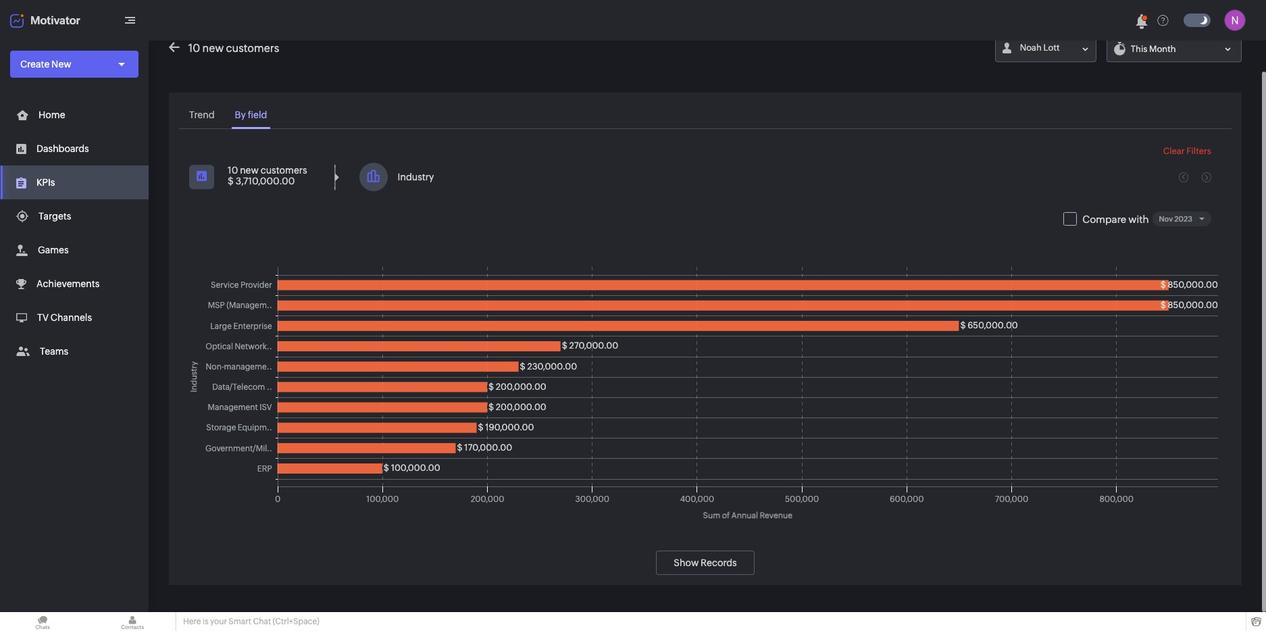 Task type: describe. For each thing, give the bounding box(es) containing it.
by
[[235, 109, 246, 120]]

customers for 10 new customers
[[226, 42, 279, 55]]

2023
[[1175, 215, 1193, 223]]

tv
[[37, 312, 49, 323]]

customers for 10 new customers $ 3,710,000.00
[[261, 165, 307, 176]]

this month
[[1131, 44, 1176, 54]]

your
[[210, 617, 227, 627]]

help image
[[1158, 15, 1169, 26]]

show records button
[[657, 551, 755, 575]]

new for 10 new customers
[[202, 42, 224, 55]]

show
[[674, 558, 699, 568]]

compare
[[1083, 213, 1127, 225]]

trend
[[189, 109, 215, 120]]

industry
[[398, 172, 434, 182]]

new for 10 new customers $ 3,710,000.00
[[240, 165, 259, 176]]

new
[[51, 59, 71, 70]]

games
[[38, 245, 69, 255]]

nov 2023
[[1160, 215, 1193, 223]]

chats image
[[0, 612, 85, 631]]

10 new customers
[[188, 42, 279, 55]]

10 new customers $ 3,710,000.00
[[228, 165, 307, 187]]

$
[[228, 176, 234, 187]]

here
[[183, 617, 201, 627]]

create new
[[20, 59, 71, 70]]

chat
[[253, 617, 271, 627]]

noah lott
[[1020, 43, 1060, 53]]

3,710,000.00
[[236, 176, 295, 187]]

clear
[[1164, 146, 1185, 156]]

tab list containing trend
[[179, 103, 1232, 129]]

is
[[203, 617, 209, 627]]



Task type: locate. For each thing, give the bounding box(es) containing it.
list
[[0, 98, 149, 368]]

clear filters
[[1164, 146, 1212, 156]]

create
[[20, 59, 50, 70]]

kpis
[[36, 177, 55, 188]]

achievements
[[36, 278, 100, 289]]

lott
[[1044, 43, 1060, 53]]

0 horizontal spatial new
[[202, 42, 224, 55]]

teams
[[40, 346, 68, 357]]

This Month field
[[1107, 34, 1242, 62]]

records
[[701, 558, 737, 568]]

field
[[248, 109, 267, 120]]

filters
[[1187, 146, 1212, 156]]

1 vertical spatial 10
[[228, 165, 238, 176]]

1 vertical spatial customers
[[261, 165, 307, 176]]

by field tab
[[232, 103, 271, 129]]

show records
[[674, 558, 737, 568]]

1 vertical spatial new
[[240, 165, 259, 176]]

month
[[1150, 44, 1176, 54]]

0 vertical spatial 10
[[188, 42, 200, 55]]

dashboards
[[36, 143, 89, 154]]

targets
[[39, 211, 71, 222]]

0 vertical spatial customers
[[226, 42, 279, 55]]

nov
[[1160, 215, 1173, 223]]

0 horizontal spatial 10
[[188, 42, 200, 55]]

smart
[[229, 617, 251, 627]]

10 up trend on the left top of page
[[188, 42, 200, 55]]

new up trend on the left top of page
[[202, 42, 224, 55]]

new inside '10 new customers $ 3,710,000.00'
[[240, 165, 259, 176]]

10 inside '10 new customers $ 3,710,000.00'
[[228, 165, 238, 176]]

10
[[188, 42, 200, 55], [228, 165, 238, 176]]

channels
[[51, 312, 92, 323]]

here is your smart chat (ctrl+space)
[[183, 617, 320, 627]]

customers
[[226, 42, 279, 55], [261, 165, 307, 176]]

0 vertical spatial new
[[202, 42, 224, 55]]

contacts image
[[90, 612, 175, 631]]

1 horizontal spatial 10
[[228, 165, 238, 176]]

trend tab
[[186, 103, 218, 129]]

list containing home
[[0, 98, 149, 368]]

1 horizontal spatial new
[[240, 165, 259, 176]]

customers inside '10 new customers $ 3,710,000.00'
[[261, 165, 307, 176]]

new right the $
[[240, 165, 259, 176]]

by field
[[235, 109, 267, 120]]

user image
[[1225, 9, 1246, 31]]

home
[[39, 109, 65, 120]]

new
[[202, 42, 224, 55], [240, 165, 259, 176]]

customers up by field
[[226, 42, 279, 55]]

(ctrl+space)
[[273, 617, 320, 627]]

with
[[1129, 213, 1149, 225]]

this
[[1131, 44, 1148, 54]]

customers right the $
[[261, 165, 307, 176]]

tv channels
[[37, 312, 92, 323]]

10 for 10 new customers
[[188, 42, 200, 55]]

compare with
[[1083, 213, 1149, 225]]

compare with tab panel
[[179, 146, 1232, 575]]

noah
[[1020, 43, 1042, 53]]

10 down by
[[228, 165, 238, 176]]

motivator
[[30, 14, 80, 27]]

tab list
[[179, 103, 1232, 129]]

10 for 10 new customers $ 3,710,000.00
[[228, 165, 238, 176]]



Task type: vqa. For each thing, say whether or not it's contained in the screenshot.
Profile element
no



